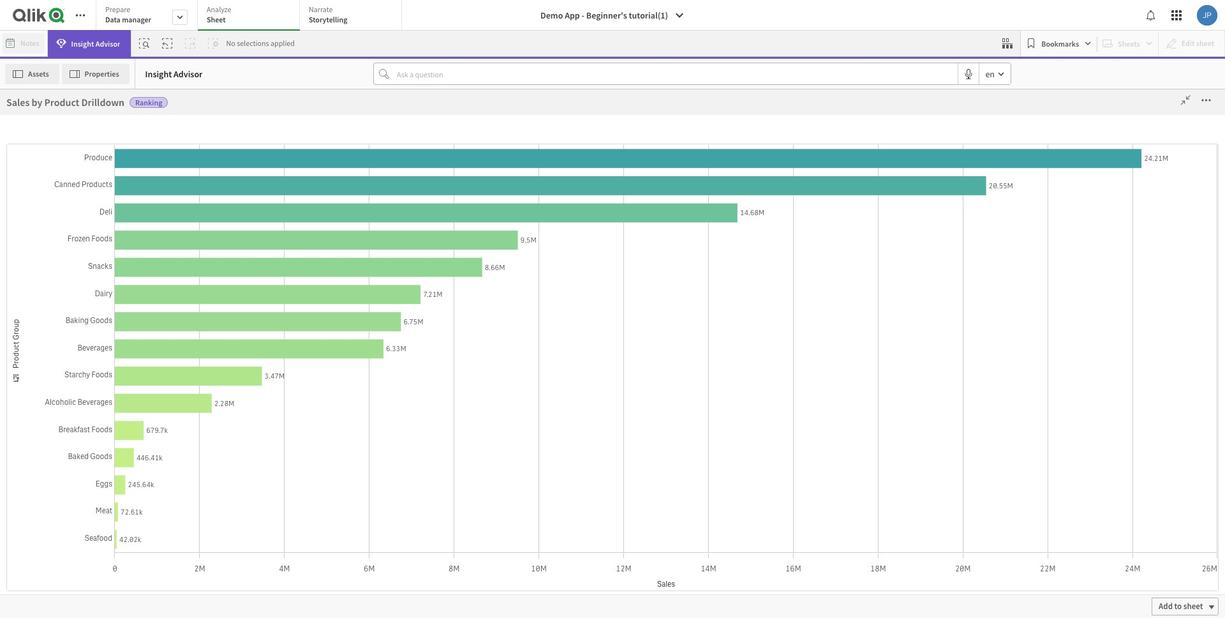 Task type: vqa. For each thing, say whether or not it's contained in the screenshot.
toolbar containing Demo App - Helpdesk Management
no



Task type: locate. For each thing, give the bounding box(es) containing it.
1 horizontal spatial a
[[736, 423, 743, 441]]

0 vertical spatial more image
[[1197, 94, 1217, 107]]

that up connects
[[660, 153, 685, 171]]

invoices
[[519, 199, 555, 212], [88, 399, 118, 410]]

invoices for # of invoices by product drilldown and manager
[[519, 199, 555, 212]]

contains
[[1082, 594, 1113, 605]]

0 horizontal spatial #
[[72, 399, 77, 410]]

avg
[[72, 450, 86, 461], [72, 475, 86, 487]]

1 horizontal spatial more image
[[1197, 94, 1217, 107]]

current month menu item
[[66, 494, 183, 520]]

1 vertical spatial (ytd)
[[591, 513, 615, 526]]

ranking
[[135, 98, 162, 107], [349, 201, 376, 211]]

the up specific on the right of page
[[784, 403, 804, 421]]

of for overview of sales by product drilldown
[[263, 513, 272, 526]]

this down data,
[[742, 192, 765, 210]]

invoice left date
[[535, 513, 567, 526]]

exit full screen image
[[1176, 94, 1197, 107]]

1 vertical spatial group
[[1203, 139, 1226, 153]]

(ytd) down the (lytd)
[[126, 475, 146, 487]]

1 amt from the top
[[109, 450, 124, 461]]

0 horizontal spatial a
[[701, 271, 708, 289]]

0 vertical spatial navigate
[[628, 383, 682, 402]]

by inside clear your selections by selecting the
[[759, 504, 773, 522]]

2 horizontal spatial add
[[1160, 601, 1174, 612]]

menu containing # of invoices
[[66, 392, 183, 618]]

1 horizontal spatial product drilldown
[[229, 147, 299, 159]]

average for average sales per invoice
[[72, 424, 102, 436]]

a left try on the top
[[701, 271, 708, 289]]

in the top right. navigate to a specific sheet by selecting the
[[628, 403, 830, 463]]

product inside application
[[1163, 139, 1201, 153]]

0 horizontal spatial per
[[125, 424, 138, 436]]

per up analysis type
[[1097, 139, 1112, 153]]

2 horizontal spatial add to sheet
[[1160, 601, 1204, 612]]

your inside clear your selections by selecting the
[[663, 504, 691, 522]]

0 vertical spatial a
[[701, 271, 708, 289]]

selecting up explore.
[[746, 464, 802, 483]]

1 horizontal spatial average
[[1030, 139, 1067, 153]]

1 vertical spatial sales by product drilldown
[[220, 199, 338, 212]]

product treemap * the data set contains negative or zero values that cannot be shown in this chart. application
[[1023, 353, 1226, 612]]

navigate
[[628, 383, 682, 402], [664, 423, 717, 441]]

0 horizontal spatial your
[[663, 504, 691, 522]]

demo app - beginner's tutorial(1)
[[541, 10, 669, 21]]

selections down want
[[693, 504, 756, 522]]

0 horizontal spatial average
[[72, 424, 102, 436]]

invoice inside menu item
[[139, 424, 166, 436]]

the inside clear your selections by selecting the
[[687, 527, 707, 545]]

you down right
[[693, 484, 715, 503]]

add to sheet button
[[400, 464, 467, 482], [681, 464, 748, 482], [1152, 598, 1220, 616]]

amt left the (lytd)
[[109, 450, 124, 461]]

a left specific on the right of page
[[736, 423, 743, 441]]

average inside average sales per invoice by product group application
[[1030, 139, 1067, 153]]

0 vertical spatial you
[[688, 153, 710, 171]]

last year
[[72, 526, 105, 538]]

0 vertical spatial advisor
[[96, 39, 120, 48]]

add to sheet button for exit full screen "icon"
[[1152, 598, 1220, 616]]

selecting down "clear"
[[628, 527, 684, 545]]

advisor up auto- at the top
[[174, 68, 203, 79]]

insight down step back icon
[[145, 68, 172, 79]]

0 vertical spatial your
[[720, 172, 747, 191]]

help image
[[1211, 158, 1220, 167]]

1 horizontal spatial per
[[1097, 139, 1112, 153]]

1 horizontal spatial ranking
[[349, 201, 376, 211]]

margin down ask a question text field
[[667, 89, 699, 103]]

0 horizontal spatial invoice
[[139, 424, 166, 436]]

that inside icon in the top right and selecting the sheet that you want to explore.
[[665, 484, 690, 503]]

demo app - beginner's tutorial(1) button
[[533, 5, 693, 26]]

amt up month on the left of page
[[109, 475, 124, 487]]

of for comparison of margin (%) and sales for product drilldown
[[838, 513, 847, 526]]

0 horizontal spatial more image
[[444, 197, 464, 210]]

0 horizontal spatial margin
[[667, 89, 699, 103]]

insight up toggle formatting element
[[71, 39, 94, 48]]

to inside navigate from sheet to sheet using the
[[754, 383, 766, 402]]

set
[[1069, 594, 1080, 605]]

0 vertical spatial per
[[1097, 139, 1112, 153]]

sales by product drilldown down the toggle formatting image
[[6, 96, 125, 109]]

selecting up right
[[646, 445, 701, 463]]

1 vertical spatial selecting
[[746, 464, 802, 483]]

the up charts
[[756, 212, 776, 230]]

1 horizontal spatial comparison
[[937, 515, 977, 525]]

this up rest
[[756, 310, 781, 328]]

0 vertical spatial sales by product drilldown
[[6, 96, 125, 109]]

this
[[742, 192, 765, 210], [756, 310, 781, 328]]

rest
[[757, 330, 783, 348]]

(%)
[[881, 513, 896, 526]]

all
[[688, 172, 702, 191]]

navigate down navigate from sheet to sheet using the
[[664, 423, 717, 441]]

# for # of invoices
[[72, 399, 77, 410]]

1 avg from the top
[[72, 450, 86, 461]]

1 horizontal spatial add to sheet
[[688, 467, 733, 478]]

0 vertical spatial invoice
[[1114, 139, 1148, 153]]

invoice up type
[[1114, 139, 1148, 153]]

in up "clear"
[[628, 464, 639, 483]]

add
[[407, 467, 421, 478], [688, 467, 702, 478], [1160, 601, 1174, 612]]

avg for avg sales amt (lytd)
[[72, 450, 86, 461]]

bookmarks
[[1042, 39, 1080, 48]]

italic image
[[66, 94, 74, 102]]

manager
[[122, 15, 151, 24]]

insight
[[71, 39, 94, 48], [145, 68, 172, 79]]

trend
[[1112, 230, 1133, 242]]

2 vertical spatial selecting
[[628, 527, 684, 545]]

#
[[501, 199, 506, 212], [72, 399, 77, 410]]

1 vertical spatial your
[[663, 504, 691, 522]]

invoices inside menu item
[[88, 399, 118, 410]]

1 vertical spatial ranking
[[349, 201, 376, 211]]

2 breakdown from the left
[[939, 201, 977, 211]]

you up all
[[688, 153, 710, 171]]

analysis
[[1074, 155, 1110, 167]]

average sales per invoice menu item
[[66, 418, 183, 443]]

the down right
[[687, 527, 707, 545]]

per for average sales per invoice
[[125, 424, 138, 436]]

0 vertical spatial average
[[1030, 139, 1067, 153]]

avg sales amt (ytd) menu item
[[66, 469, 183, 494]]

that down right
[[665, 484, 690, 503]]

top inside in the top right. navigate to a specific sheet by selecting the
[[806, 403, 827, 421]]

last year button
[[66, 526, 158, 538]]

0 vertical spatial margin
[[667, 89, 699, 103]]

2 fields button from the left
[[1, 89, 65, 129]]

navigate from sheet to sheet using the
[[628, 383, 803, 421]]

1 vertical spatial this
[[756, 310, 781, 328]]

0 vertical spatial top
[[806, 403, 827, 421]]

you inside now that you see how qlik sense connects all of your data, go ahead and explore this sheet by making selections in the filters above. clicking in charts is another way to make selections so give that a try too!
[[688, 153, 710, 171]]

add to sheet
[[407, 467, 451, 478], [688, 467, 733, 478], [1160, 601, 1204, 612]]

explore inside continue to explore this app by interacting with the rest of the sheets
[[706, 310, 753, 328]]

0 horizontal spatial breakdown
[[658, 201, 695, 211]]

2 avg from the top
[[72, 475, 86, 487]]

clicking
[[671, 231, 721, 250]]

give
[[646, 271, 671, 289]]

0 horizontal spatial (ytd)
[[126, 475, 146, 487]]

data,
[[750, 172, 780, 191]]

invoice for average sales per invoice
[[139, 424, 166, 436]]

the
[[756, 212, 776, 230], [733, 330, 755, 348], [802, 330, 823, 348], [665, 403, 685, 421], [784, 403, 804, 421], [704, 445, 724, 463], [642, 464, 662, 483], [805, 464, 825, 483], [687, 527, 707, 545]]

0 horizontal spatial ranking
[[135, 98, 162, 107]]

the inside navigate from sheet to sheet using the
[[665, 403, 685, 421]]

last year menu item
[[66, 520, 183, 545]]

2 vertical spatial invoice
[[535, 513, 567, 526]]

1 vertical spatial average
[[72, 424, 102, 436]]

1 vertical spatial margin
[[849, 513, 879, 526]]

and down all
[[668, 192, 691, 210]]

and inside now that you see how qlik sense connects all of your data, go ahead and explore this sheet by making selections in the filters above. clicking in charts is another way to make selections so give that a try too!
[[668, 192, 691, 210]]

ahead
[[628, 192, 665, 210]]

0 horizontal spatial product drilldown
[[72, 147, 140, 159]]

by inside now that you see how qlik sense connects all of your data, go ahead and explore this sheet by making selections in the filters above. clicking in charts is another way to make selections so give that a try too!
[[805, 192, 819, 210]]

sales and margin by product group
[[620, 89, 782, 103]]

that left can
[[1199, 594, 1215, 605]]

1 vertical spatial insight
[[145, 68, 172, 79]]

1 vertical spatial top
[[665, 464, 686, 483]]

0 vertical spatial avg
[[72, 450, 86, 461]]

1 vertical spatial #
[[72, 399, 77, 410]]

in
[[742, 212, 753, 230], [724, 231, 735, 250], [770, 403, 781, 421], [628, 464, 639, 483]]

0 horizontal spatial top
[[665, 464, 686, 483]]

product
[[714, 89, 751, 103], [44, 96, 79, 109], [1163, 139, 1201, 153], [72, 147, 102, 159], [229, 147, 259, 159], [258, 199, 293, 212], [570, 199, 605, 212], [821, 199, 856, 212], [922, 199, 957, 212], [1082, 332, 1113, 344], [1030, 360, 1067, 373], [312, 513, 347, 526], [636, 513, 671, 526], [957, 513, 992, 526]]

per
[[1097, 139, 1112, 153], [125, 424, 138, 436]]

toggle formatting image
[[67, 67, 77, 77]]

1 horizontal spatial (ytd)
[[591, 513, 615, 526]]

date
[[569, 513, 589, 526]]

avg up current at the left
[[72, 475, 86, 487]]

1 horizontal spatial invoice
[[535, 513, 567, 526]]

navigate up using
[[628, 383, 682, 402]]

1 horizontal spatial advisor
[[174, 68, 203, 79]]

insight advisor down step back icon
[[145, 68, 203, 79]]

avg sales amt (lytd)
[[72, 450, 150, 461]]

(ytd) right date
[[591, 513, 615, 526]]

insight inside dropdown button
[[71, 39, 94, 48]]

menu
[[66, 392, 183, 618]]

en
[[986, 68, 995, 79]]

0 vertical spatial selecting
[[646, 445, 701, 463]]

0 vertical spatial invoices
[[519, 199, 555, 212]]

average sales per invoice
[[72, 424, 166, 436]]

of inside now that you see how qlik sense connects all of your data, go ahead and explore this sheet by making selections in the filters above. clicking in charts is another way to make selections so give that a try too!
[[705, 172, 717, 191]]

insight advisor down data at the top left
[[71, 39, 120, 48]]

0 vertical spatial insight advisor
[[71, 39, 120, 48]]

bar chart (grouped) button
[[1068, 116, 1226, 147]]

0 vertical spatial #
[[501, 199, 506, 212]]

per inside application
[[1097, 139, 1112, 153]]

1 vertical spatial navigate
[[664, 423, 717, 441]]

top inside icon in the top right and selecting the sheet that you want to explore.
[[665, 464, 686, 483]]

1 vertical spatial avg
[[72, 475, 86, 487]]

# inside menu item
[[72, 399, 77, 410]]

app
[[565, 10, 580, 21]]

in inside icon in the top right and selecting the sheet that you want to explore.
[[628, 464, 639, 483]]

0 vertical spatial explore
[[694, 192, 739, 210]]

add to sheet button for full screen icon
[[400, 464, 467, 482]]

of for # of invoices
[[78, 399, 86, 410]]

1 horizontal spatial #
[[501, 199, 506, 212]]

in up the make
[[724, 231, 735, 250]]

explore up the "with"
[[706, 310, 753, 328]]

the down icon
[[805, 464, 825, 483]]

1 vertical spatial a
[[736, 423, 743, 441]]

assets
[[28, 69, 49, 78]]

sales by product drilldown down results in the left top of the page
[[220, 199, 338, 212]]

that
[[660, 153, 685, 171], [674, 271, 699, 289], [665, 484, 690, 503], [1199, 594, 1215, 605]]

comparison for comparison
[[937, 515, 977, 525]]

in up specific on the right of page
[[770, 403, 781, 421]]

1 vertical spatial insight advisor
[[145, 68, 203, 79]]

top
[[806, 403, 827, 421], [665, 464, 686, 483]]

1 horizontal spatial your
[[720, 172, 747, 191]]

top left right
[[665, 464, 686, 483]]

per inside menu item
[[125, 424, 138, 436]]

tab list containing prepare
[[96, 0, 407, 32]]

of inside menu item
[[78, 399, 86, 410]]

you
[[688, 153, 710, 171], [693, 484, 715, 503]]

selecting inside icon in the top right and selecting the sheet that you want to explore.
[[746, 464, 802, 483]]

0 vertical spatial (ytd)
[[126, 475, 146, 487]]

a inside in the top right. navigate to a specific sheet by selecting the
[[736, 423, 743, 441]]

2 horizontal spatial invoice
[[1114, 139, 1148, 153]]

you inside icon in the top right and selecting the sheet that you want to explore.
[[693, 484, 715, 503]]

type
[[1112, 155, 1132, 167]]

average down # of invoices
[[72, 424, 102, 436]]

0 horizontal spatial advisor
[[96, 39, 120, 48]]

comparison for comparison of margin (%) and sales for product drilldown
[[783, 513, 836, 526]]

and
[[647, 89, 664, 103], [668, 192, 691, 210], [652, 199, 669, 212], [903, 199, 920, 212], [721, 464, 744, 483], [617, 513, 634, 526], [898, 513, 915, 526]]

and up want
[[721, 464, 744, 483]]

0 horizontal spatial invoices
[[88, 399, 118, 410]]

more image
[[1197, 94, 1217, 107], [444, 197, 464, 210]]

avg sales amt (ytd) button
[[66, 475, 158, 487]]

sheet inside icon in the top right and selecting the sheet that you want to explore.
[[628, 484, 662, 503]]

average inside the 'average sales per invoice' menu item
[[72, 424, 102, 436]]

to inside icon in the top right and selecting the sheet that you want to explore.
[[751, 484, 764, 503]]

application
[[0, 0, 1226, 618], [619, 132, 841, 612]]

1 horizontal spatial add to sheet button
[[681, 464, 748, 482]]

sheet inside in the top right. navigate to a specific sheet by selecting the
[[796, 423, 830, 441]]

invoices for # of invoices
[[88, 399, 118, 410]]

the inside now that you see how qlik sense connects all of your data, go ahead and explore this sheet by making selections in the filters above. clicking in charts is another way to make selections so give that a try too!
[[756, 212, 776, 230]]

now that you see how qlik sense connects all of your data, go ahead and explore this sheet by making selections in the filters above. clicking in charts is another way to make selections so give that a try too!
[[628, 153, 831, 289]]

icon
[[801, 445, 827, 463]]

sales by product drilldown for exit full screen "icon"
[[6, 96, 125, 109]]

analysis type
[[1074, 155, 1132, 167]]

2 horizontal spatial add to sheet button
[[1152, 598, 1220, 616]]

product drilldown up treemap
[[1082, 332, 1152, 344]]

0 horizontal spatial insight advisor
[[71, 39, 120, 48]]

2 amt from the top
[[109, 475, 124, 487]]

and inside icon in the top right and selecting the sheet that you want to explore.
[[721, 464, 744, 483]]

current month
[[72, 501, 126, 512]]

avg up avg sales amt (ytd) on the bottom of page
[[72, 450, 86, 461]]

1 horizontal spatial top
[[806, 403, 827, 421]]

0 horizontal spatial insight
[[71, 39, 94, 48]]

0 horizontal spatial group
[[753, 89, 782, 103]]

selecting inside in the top right. navigate to a specific sheet by selecting the
[[646, 445, 701, 463]]

margin left the (%)
[[849, 513, 879, 526]]

invoice inside application
[[1114, 139, 1148, 153]]

1 horizontal spatial invoices
[[519, 199, 555, 212]]

advisor down data at the top left
[[96, 39, 120, 48]]

1 horizontal spatial margin
[[849, 513, 879, 526]]

details image
[[536, 62, 561, 82]]

tab list
[[96, 0, 407, 32]]

back image
[[10, 67, 20, 77]]

selections down is
[[758, 251, 820, 269]]

connects
[[628, 172, 685, 191]]

your right "clear"
[[663, 504, 691, 522]]

1 fields button from the left
[[0, 89, 65, 129]]

measures
[[72, 374, 108, 385]]

in inside in the top right. navigate to a specific sheet by selecting the
[[770, 403, 781, 421]]

0 vertical spatial this
[[742, 192, 765, 210]]

1 horizontal spatial add
[[688, 467, 702, 478]]

explore down all
[[694, 192, 739, 210]]

favorable
[[1074, 230, 1111, 242]]

no selections applied
[[226, 38, 295, 48]]

0 horizontal spatial add to sheet
[[407, 467, 451, 478]]

the right using
[[665, 403, 685, 421]]

sheet
[[768, 192, 802, 210], [717, 383, 751, 402], [769, 383, 803, 402], [796, 423, 830, 441], [431, 467, 451, 478], [713, 467, 733, 478], [628, 484, 662, 503], [1184, 601, 1204, 612]]

0 horizontal spatial comparison
[[783, 513, 836, 526]]

1 vertical spatial invoices
[[88, 399, 118, 410]]

advisor inside dropdown button
[[96, 39, 120, 48]]

1 vertical spatial invoice
[[139, 424, 166, 436]]

add to sheet for sales by product drilldown
[[1160, 601, 1204, 612]]

another
[[628, 251, 676, 269]]

from
[[685, 383, 714, 402]]

negative
[[1115, 594, 1146, 605]]

0 vertical spatial ranking
[[135, 98, 162, 107]]

1 vertical spatial amt
[[109, 475, 124, 487]]

1 horizontal spatial group
[[1203, 139, 1226, 153]]

navigate inside in the top right. navigate to a specific sheet by selecting the
[[664, 423, 717, 441]]

0 vertical spatial insight
[[71, 39, 94, 48]]

invoice for average sales per invoice by product group
[[1114, 139, 1148, 153]]

prepare
[[105, 4, 130, 14]]

to inside in the top right. navigate to a specific sheet by selecting the
[[720, 423, 733, 441]]

product drilldown up additional results (6)
[[229, 147, 299, 159]]

the left rest
[[733, 330, 755, 348]]

top up icon
[[806, 403, 827, 421]]

1 horizontal spatial sales by product drilldown
[[220, 199, 338, 212]]

invoice up the (lytd)
[[139, 424, 166, 436]]

sales by product drilldown and product line
[[783, 199, 978, 212]]

0 vertical spatial amt
[[109, 450, 124, 461]]

average down "cancel" button
[[1030, 139, 1067, 153]]

1 breakdown from the left
[[658, 201, 695, 211]]

per down # of invoices menu item
[[125, 424, 138, 436]]

average sales per invoice button
[[66, 424, 172, 436]]

0 horizontal spatial add to sheet button
[[400, 464, 467, 482]]

your down see
[[720, 172, 747, 191]]

more image for exit full screen "icon"
[[1197, 94, 1217, 107]]

avg sales amt (ytd)
[[72, 475, 146, 487]]

1 horizontal spatial breakdown
[[939, 201, 977, 211]]

collapse element
[[561, 62, 587, 82]]

1 vertical spatial per
[[125, 424, 138, 436]]

product drilldown down 'search assets' text box
[[72, 147, 140, 159]]

selections right no
[[237, 38, 269, 48]]

0 horizontal spatial sales by product drilldown
[[6, 96, 125, 109]]

and right date
[[617, 513, 634, 526]]

1 vertical spatial more image
[[444, 197, 464, 210]]

# of invoices by product drilldown and manager
[[501, 199, 709, 212]]

selections up clicking
[[676, 212, 739, 230]]

right
[[689, 464, 718, 483]]

analyze sheet
[[207, 4, 231, 24]]

chart
[[1108, 131, 1128, 142]]

insight advisor button
[[48, 30, 131, 57]]

1 vertical spatial you
[[693, 484, 715, 503]]

1 vertical spatial explore
[[706, 310, 753, 328]]



Task type: describe. For each thing, give the bounding box(es) containing it.
cancel
[[1020, 104, 1046, 116]]

of inside continue to explore this app by interacting with the rest of the sheets
[[785, 330, 799, 348]]

additional results (6) button
[[214, 151, 314, 181]]

current
[[72, 501, 100, 512]]

# of invoices
[[72, 399, 118, 410]]

Ask a question text field
[[395, 63, 959, 84]]

product inside application
[[1030, 360, 1067, 373]]

breakdown for line
[[939, 201, 977, 211]]

month
[[102, 501, 126, 512]]

cost by invoice date (ytd) and product drilldown
[[501, 513, 716, 526]]

narrate storytelling
[[309, 4, 348, 24]]

applied
[[271, 38, 295, 48]]

sales inside application
[[1070, 139, 1095, 153]]

and left the line
[[903, 199, 920, 212]]

that down way
[[674, 271, 699, 289]]

the down the app
[[802, 330, 823, 348]]

no
[[226, 38, 235, 48]]

underline image
[[84, 94, 92, 102]]

analysis
[[226, 103, 262, 116]]

(lytd)
[[126, 450, 150, 461]]

Note title text field
[[10, 124, 602, 145]]

is
[[780, 231, 790, 250]]

full screen image
[[424, 197, 444, 210]]

per for average sales per invoice by product group
[[1097, 139, 1112, 153]]

1 vertical spatial advisor
[[174, 68, 203, 79]]

icon in the top right and selecting the sheet that you want to explore.
[[628, 445, 827, 503]]

insight advisor inside dropdown button
[[71, 39, 120, 48]]

using
[[628, 403, 662, 421]]

by inside in the top right. navigate to a specific sheet by selecting the
[[628, 445, 643, 463]]

sheet
[[207, 15, 226, 24]]

add for sales by product drilldown
[[1160, 601, 1174, 612]]

bar chart (grouped)
[[1093, 131, 1168, 142]]

bold image
[[49, 94, 56, 102]]

drilldown inside 'menu item'
[[104, 147, 140, 159]]

this inside continue to explore this app by interacting with the rest of the sheets
[[756, 310, 781, 328]]

Search assets text field
[[66, 90, 192, 113]]

sheets
[[628, 349, 670, 368]]

manager
[[671, 199, 709, 212]]

Note Body text field
[[10, 145, 602, 503]]

product drilldown menu item
[[66, 140, 192, 166]]

explore inside now that you see how qlik sense connects all of your data, go ahead and explore this sheet by making selections in the filters above. clicking in charts is another way to make selections so give that a try too!
[[694, 192, 739, 210]]

interacting
[[628, 330, 698, 348]]

analyze
[[207, 4, 231, 14]]

treemap
[[1069, 360, 1110, 373]]

this inside now that you see how qlik sense connects all of your data, go ahead and explore this sheet by making selections in the filters above. clicking in charts is another way to make selections so give that a try too!
[[742, 192, 765, 210]]

beginner's
[[587, 10, 627, 21]]

# for # of invoices by product drilldown and manager
[[501, 199, 506, 212]]

explore.
[[767, 484, 815, 503]]

narrate
[[309, 4, 333, 14]]

(ytd) inside menu item
[[126, 475, 146, 487]]

values
[[1174, 594, 1198, 605]]

1 horizontal spatial insight advisor
[[145, 68, 203, 79]]

toggle formatting element
[[62, 62, 87, 82]]

that inside application
[[1199, 594, 1215, 605]]

clear
[[628, 504, 660, 522]]

more image for full screen icon
[[444, 197, 464, 210]]

zero
[[1157, 594, 1172, 605]]

to inside continue to explore this app by interacting with the rest of the sheets
[[690, 310, 703, 328]]

smart search image
[[139, 38, 150, 49]]

amt for (lytd)
[[109, 450, 124, 461]]

average for average sales per invoice by product group
[[1030, 139, 1067, 153]]

step back image
[[162, 38, 173, 49]]

average sales per invoice by product group application
[[1023, 132, 1226, 348]]

year
[[89, 526, 105, 538]]

assets button
[[5, 64, 59, 84]]

the up right
[[704, 445, 724, 463]]

data
[[105, 15, 121, 24]]

the
[[1036, 594, 1049, 605]]

ranking for full screen icon
[[349, 201, 376, 211]]

and down ask a question text field
[[647, 89, 664, 103]]

cancel button
[[1009, 100, 1057, 120]]

current month button
[[66, 501, 158, 512]]

a inside now that you see how qlik sense connects all of your data, go ahead and explore this sheet by making selections in the filters above. clicking in charts is another way to make selections so give that a try too!
[[701, 271, 708, 289]]

(6)
[[294, 160, 304, 171]]

add for # of invoices by product drilldown and manager
[[688, 467, 702, 478]]

auto-
[[202, 103, 226, 116]]

selections inside clear your selections by selecting the
[[693, 504, 756, 522]]

product inside 'menu item'
[[72, 147, 102, 159]]

(grouped)
[[1130, 131, 1168, 142]]

0 vertical spatial group
[[753, 89, 782, 103]]

properties
[[85, 69, 119, 78]]

favorable trend
[[1074, 230, 1133, 242]]

by inside average sales per invoice by product group application
[[1150, 139, 1161, 153]]

product drilldown inside 'menu item'
[[72, 147, 140, 159]]

selecting inside clear your selections by selecting the
[[628, 527, 684, 545]]

charts
[[738, 231, 777, 250]]

sense
[[794, 153, 831, 171]]

making
[[628, 212, 674, 230]]

filters
[[779, 212, 813, 230]]

product drilldown button
[[66, 147, 167, 159]]

measures button
[[66, 366, 192, 392]]

try
[[711, 271, 728, 289]]

sheet inside now that you see how qlik sense connects all of your data, go ahead and explore this sheet by making selections in the filters above. clicking in charts is another way to make selections so give that a try too!
[[768, 192, 802, 210]]

now
[[628, 153, 657, 171]]

results
[[266, 160, 292, 171]]

group inside application
[[1203, 139, 1226, 153]]

cost
[[501, 513, 521, 526]]

deselect field image
[[321, 149, 328, 157]]

can
[[1216, 594, 1226, 605]]

avg sales amt (lytd) button
[[66, 450, 158, 461]]

demo
[[541, 10, 563, 21]]

-
[[582, 10, 585, 21]]

0 horizontal spatial add
[[407, 467, 421, 478]]

auto-analysis
[[202, 103, 262, 116]]

add to sheet for # of invoices by product drilldown and manager
[[688, 467, 733, 478]]

your inside now that you see how qlik sense connects all of your data, go ahead and explore this sheet by making selections in the filters above. clicking in charts is another way to make selections so give that a try too!
[[720, 172, 747, 191]]

specific
[[746, 423, 793, 441]]

*
[[1030, 594, 1034, 605]]

and right the (%)
[[898, 513, 915, 526]]

right.
[[628, 423, 661, 441]]

margin for (%)
[[849, 513, 879, 526]]

selections tool image
[[1003, 38, 1013, 49]]

line
[[959, 199, 978, 212]]

additional results (6)
[[224, 160, 304, 171]]

too!
[[731, 271, 756, 289]]

tutorial(1)
[[629, 10, 669, 21]]

avg sales amt (lytd) menu item
[[66, 443, 183, 469]]

# of invoices menu item
[[66, 392, 183, 418]]

in up charts
[[742, 212, 753, 230]]

for
[[943, 513, 955, 526]]

james peterson image
[[1198, 5, 1218, 26]]

of for # of invoices by product drilldown and manager
[[508, 199, 517, 212]]

margin for by
[[667, 89, 699, 103]]

breakdown for and
[[658, 201, 695, 211]]

above.
[[628, 231, 669, 250]]

overview of sales by product drilldown
[[220, 513, 392, 526]]

ranking for exit full screen "icon"
[[135, 98, 162, 107]]

continue
[[628, 310, 687, 328]]

amt for (ytd)
[[109, 475, 124, 487]]

fields
[[24, 112, 43, 122]]

continue to explore this app by interacting with the rest of the sheets
[[628, 310, 824, 368]]

avg for avg sales amt (ytd)
[[72, 475, 86, 487]]

comparison of margin (%) and sales for product drilldown
[[783, 513, 1037, 526]]

* the data set contains negative or zero values that can
[[1030, 594, 1226, 605]]

by inside continue to explore this app by interacting with the rest of the sheets
[[810, 310, 824, 328]]

way
[[679, 251, 704, 269]]

margin menu item
[[66, 545, 183, 571]]

clear your selections by selecting the
[[628, 504, 773, 545]]

storytelling
[[309, 15, 348, 24]]

and down connects
[[652, 199, 669, 212]]

to inside now that you see how qlik sense connects all of your data, go ahead and explore this sheet by making selections in the filters above. clicking in charts is another way to make selections so give that a try too!
[[706, 251, 719, 269]]

last
[[72, 526, 88, 538]]

navigate inside navigate from sheet to sheet using the
[[628, 383, 682, 402]]

with
[[701, 330, 730, 348]]

sales by product drilldown for full screen icon
[[220, 199, 338, 212]]

the up "clear"
[[642, 464, 662, 483]]

product treemap
[[1030, 360, 1110, 373]]

qlik
[[766, 153, 791, 171]]

average sales per invoice by product group
[[1030, 139, 1226, 153]]

bar
[[1093, 131, 1106, 142]]

2 horizontal spatial product drilldown
[[1082, 332, 1152, 344]]

want
[[718, 484, 748, 503]]



